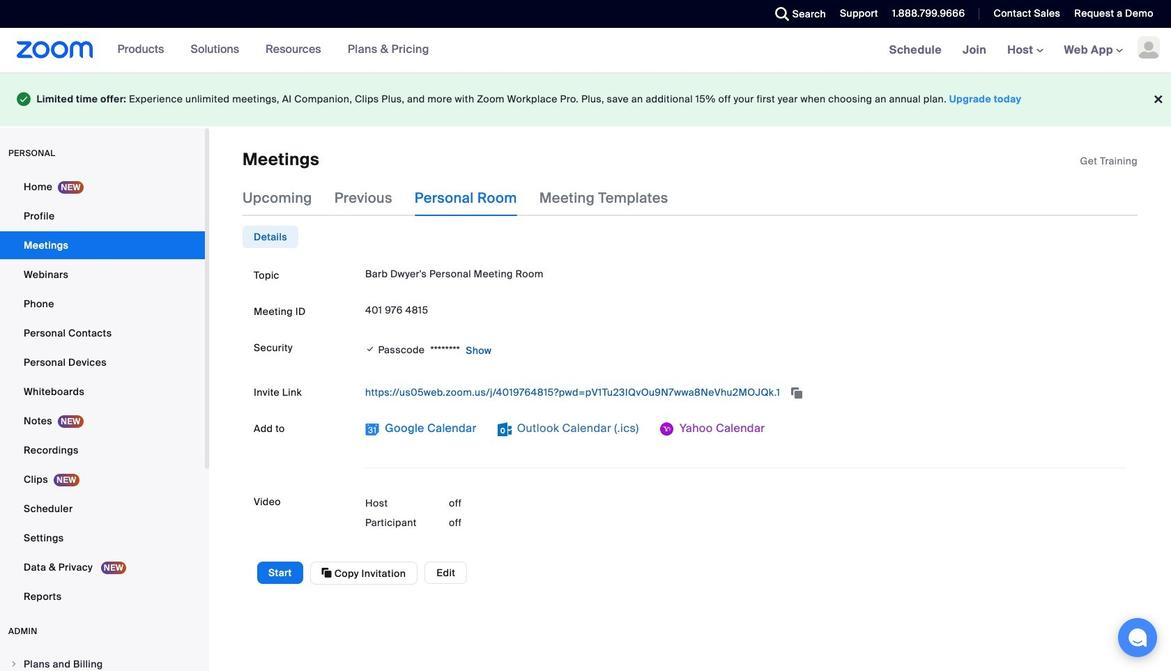 Task type: vqa. For each thing, say whether or not it's contained in the screenshot.
bottom 1354
no



Task type: describe. For each thing, give the bounding box(es) containing it.
product information navigation
[[93, 28, 440, 73]]

copy image
[[322, 567, 332, 580]]

add to yahoo calendar image
[[660, 423, 674, 437]]

copy url image
[[790, 389, 804, 398]]

checked image
[[366, 342, 376, 356]]

personal menu menu
[[0, 173, 205, 612]]

tabs of meeting tab list
[[243, 180, 691, 216]]

type image
[[17, 89, 31, 109]]

add to outlook calendar (.ics) image
[[498, 423, 512, 437]]



Task type: locate. For each thing, give the bounding box(es) containing it.
zoom logo image
[[17, 41, 93, 59]]

tab
[[243, 226, 299, 248]]

profile picture image
[[1138, 36, 1161, 59]]

tab list
[[243, 226, 299, 248]]

banner
[[0, 28, 1172, 73]]

right image
[[10, 660, 18, 669]]

open chat image
[[1129, 629, 1148, 648]]

add to google calendar image
[[366, 423, 379, 437]]

meetings navigation
[[879, 28, 1172, 73]]

menu item
[[0, 651, 205, 672]]

footer
[[0, 73, 1172, 126]]

application
[[1081, 154, 1138, 168]]



